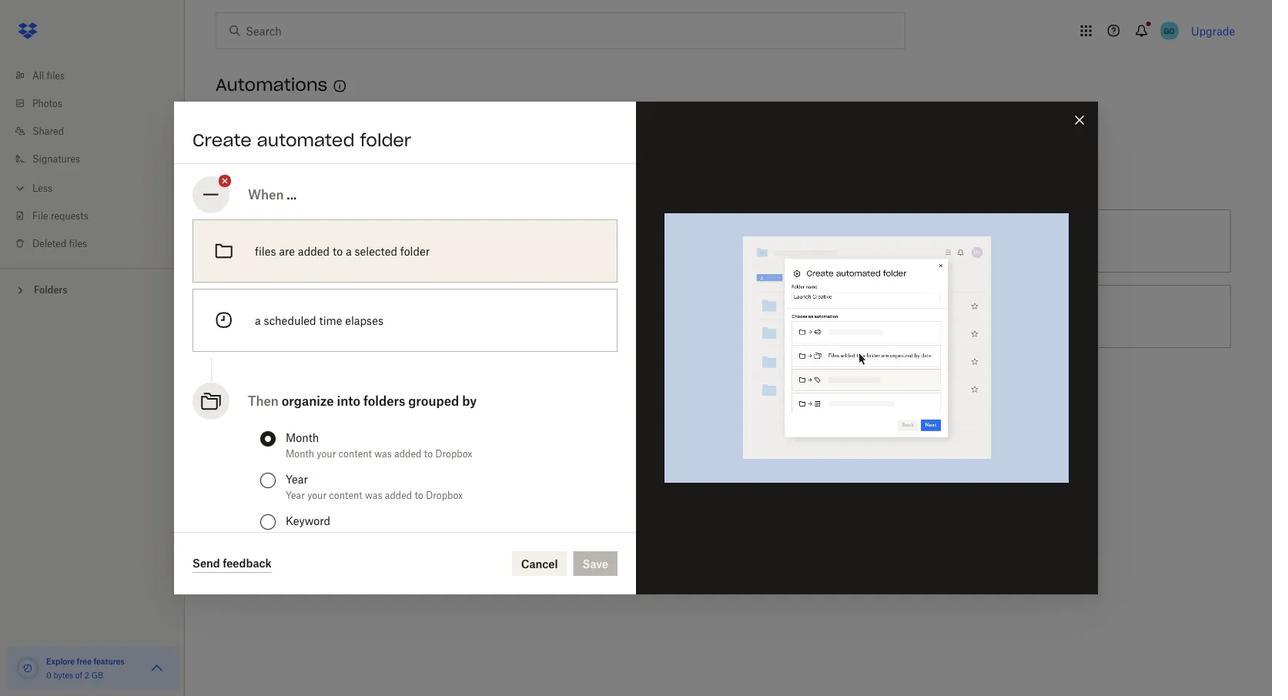 Task type: vqa. For each thing, say whether or not it's contained in the screenshot.
Unzip files BUTTON
yes



Task type: locate. For each thing, give the bounding box(es) containing it.
added for month
[[394, 448, 422, 459]]

was inside month month your content was added to dropbox
[[374, 448, 392, 459]]

0 vertical spatial year
[[286, 473, 308, 486]]

pdfs
[[1044, 235, 1071, 248]]

choose down ... on the top left
[[278, 235, 317, 248]]

choose an image format to convert files to
[[278, 310, 495, 323]]

scheduled
[[264, 314, 316, 327]]

1 horizontal spatial file
[[671, 310, 687, 323]]

file down the that
[[671, 310, 687, 323]]

format
[[370, 310, 404, 323], [690, 310, 724, 323], [347, 386, 381, 399]]

are
[[279, 245, 295, 258]]

keywords
[[365, 531, 407, 543]]

renames
[[696, 235, 740, 248]]

a left scheduled
[[255, 314, 261, 327]]

month right month radio at the bottom of the page
[[286, 431, 319, 444]]

0 horizontal spatial an
[[245, 173, 261, 189]]

folders
[[364, 394, 405, 409]]

by right sort
[[435, 235, 448, 248]]

photos
[[32, 97, 62, 109]]

0 horizontal spatial by
[[316, 531, 326, 543]]

set a rule that renames files
[[621, 235, 764, 248]]

an right "add"
[[245, 173, 261, 189]]

choose down set
[[621, 310, 659, 323]]

dropbox inside year year your content was added to dropbox
[[426, 490, 463, 501]]

1 vertical spatial was
[[365, 490, 382, 501]]

file left folders
[[328, 386, 344, 399]]

an for choose
[[320, 310, 332, 323]]

choose a file format to convert audio files to button
[[210, 354, 552, 430]]

added inside month month your content was added to dropbox
[[394, 448, 422, 459]]

image
[[335, 310, 367, 323]]

explore
[[46, 657, 75, 666]]

1 vertical spatial an
[[320, 310, 332, 323]]

choose left the time
[[278, 310, 317, 323]]

1 vertical spatial file
[[328, 386, 344, 399]]

0 horizontal spatial file
[[328, 386, 344, 399]]

1 month from the top
[[286, 431, 319, 444]]

convert
[[420, 310, 458, 323], [740, 310, 778, 323], [397, 386, 435, 399]]

content
[[339, 448, 372, 459], [329, 490, 363, 501]]

0 vertical spatial dropbox
[[435, 448, 473, 459]]

content inside month month your content was added to dropbox
[[339, 448, 372, 459]]

was
[[374, 448, 392, 459], [365, 490, 382, 501]]

added up the keywords at the bottom left of the page
[[385, 490, 412, 501]]

list
[[0, 52, 185, 268]]

1 vertical spatial folder
[[400, 245, 430, 258]]

content inside year year your content was added to dropbox
[[329, 490, 363, 501]]

videos
[[781, 310, 813, 323]]

send feedback button
[[193, 555, 272, 573]]

2 year from the top
[[286, 490, 305, 501]]

dropbox
[[435, 448, 473, 459], [426, 490, 463, 501]]

list containing all files
[[0, 52, 185, 268]]

into
[[337, 394, 361, 409]]

format for audio
[[347, 386, 381, 399]]

by
[[435, 235, 448, 248], [462, 394, 477, 409], [316, 531, 326, 543]]

shared
[[32, 125, 64, 137]]

1 vertical spatial month
[[286, 448, 314, 459]]

0 vertical spatial an
[[245, 173, 261, 189]]

file requests link
[[12, 202, 185, 230]]

year
[[286, 473, 308, 486], [286, 490, 305, 501]]

was up year year your content was added to dropbox
[[374, 448, 392, 459]]

year right year radio
[[286, 473, 308, 486]]

choose a category to sort files by
[[278, 235, 448, 248]]

2 vertical spatial by
[[316, 531, 326, 543]]

your for year
[[307, 490, 327, 501]]

a scheduled time elapses
[[255, 314, 384, 327]]

convert right "elapses"
[[420, 310, 458, 323]]

dropbox image
[[12, 15, 43, 46]]

specific
[[329, 531, 363, 543]]

was up keyword group by specific keywords
[[365, 490, 382, 501]]

1 vertical spatial year
[[286, 490, 305, 501]]

a right set
[[641, 235, 647, 248]]

2 month from the top
[[286, 448, 314, 459]]

unzip
[[963, 310, 993, 323]]

files
[[47, 70, 65, 81], [411, 235, 433, 248], [743, 235, 764, 248], [1007, 235, 1028, 248], [69, 238, 87, 249], [255, 245, 276, 258], [461, 310, 482, 323], [996, 310, 1017, 323], [469, 386, 490, 399]]

0 vertical spatial added
[[298, 245, 330, 258]]

0 vertical spatial content
[[339, 448, 372, 459]]

audio
[[438, 386, 466, 399]]

year up the keyword
[[286, 490, 305, 501]]

content up year year your content was added to dropbox
[[339, 448, 372, 459]]

upgrade link
[[1191, 24, 1236, 37]]

of
[[75, 671, 82, 680]]

an
[[245, 173, 261, 189], [320, 310, 332, 323]]

elapses
[[345, 314, 384, 327]]

file
[[671, 310, 687, 323], [328, 386, 344, 399]]

grouped
[[408, 394, 459, 409]]

content up keyword group by specific keywords
[[329, 490, 363, 501]]

0 vertical spatial file
[[671, 310, 687, 323]]

choose left into
[[278, 386, 317, 399]]

your
[[317, 448, 336, 459], [307, 490, 327, 501]]

to
[[375, 235, 386, 248], [1031, 235, 1041, 248], [333, 245, 343, 258], [406, 310, 417, 323], [485, 310, 495, 323], [727, 310, 737, 323], [816, 310, 826, 323], [384, 386, 394, 399], [493, 386, 504, 399], [424, 448, 433, 459], [415, 490, 423, 501]]

0 vertical spatial folder
[[360, 129, 411, 151]]

convert left videos
[[740, 310, 778, 323]]

your for month
[[317, 448, 336, 459]]

0 vertical spatial by
[[435, 235, 448, 248]]

photos link
[[12, 89, 185, 117]]

1 horizontal spatial an
[[320, 310, 332, 323]]

was inside year year your content was added to dropbox
[[365, 490, 382, 501]]

1 vertical spatial content
[[329, 490, 363, 501]]

a left into
[[320, 386, 326, 399]]

Keyword radio
[[260, 515, 276, 530]]

create
[[193, 129, 252, 151]]

your inside month month your content was added to dropbox
[[317, 448, 336, 459]]

an for add
[[245, 173, 261, 189]]

shared link
[[12, 117, 185, 145]]

less image
[[12, 181, 28, 196]]

cancel
[[521, 557, 558, 570]]

a left category
[[320, 235, 326, 248]]

automations
[[216, 74, 328, 96]]

added inside year year your content was added to dropbox
[[385, 490, 412, 501]]

all
[[32, 70, 44, 81]]

added right are
[[298, 245, 330, 258]]

choose for choose a file format to convert audio files to
[[278, 386, 317, 399]]

2 vertical spatial added
[[385, 490, 412, 501]]

1 vertical spatial by
[[462, 394, 477, 409]]

added
[[298, 245, 330, 258], [394, 448, 422, 459], [385, 490, 412, 501]]

0 vertical spatial month
[[286, 431, 319, 444]]

convert left the audio
[[397, 386, 435, 399]]

by inside keyword group by specific keywords
[[316, 531, 326, 543]]

your up the keyword
[[307, 490, 327, 501]]

by down the keyword
[[316, 531, 326, 543]]

choose an image format to convert files to button
[[210, 279, 552, 354]]

organize into folders grouped by
[[282, 394, 477, 409]]

convert
[[963, 235, 1004, 248]]

deleted files
[[32, 238, 87, 249]]

month down organize
[[286, 448, 314, 459]]

a down rule
[[662, 310, 668, 323]]

0 vertical spatial was
[[374, 448, 392, 459]]

add an automation main content
[[210, 111, 1272, 696]]

0 vertical spatial your
[[317, 448, 336, 459]]

an left image
[[320, 310, 332, 323]]

file
[[32, 210, 48, 221]]

2
[[85, 671, 89, 680]]

click to watch a demo video image
[[331, 77, 349, 96]]

category
[[328, 235, 373, 248]]

explore free features 0 bytes of 2 gb
[[46, 657, 125, 680]]

keyword
[[286, 514, 331, 527]]

folder
[[360, 129, 411, 151], [400, 245, 430, 258]]

1 horizontal spatial by
[[435, 235, 448, 248]]

selected
[[355, 245, 397, 258]]

your down organize
[[317, 448, 336, 459]]

when
[[248, 187, 284, 202]]

by inside button
[[435, 235, 448, 248]]

by right grouped
[[462, 394, 477, 409]]

an inside button
[[320, 310, 332, 323]]

choose
[[278, 235, 317, 248], [278, 310, 317, 323], [621, 310, 659, 323], [278, 386, 317, 399]]

1 vertical spatial dropbox
[[426, 490, 463, 501]]

send
[[193, 557, 220, 570]]

Year radio
[[260, 473, 276, 488]]

2 horizontal spatial by
[[462, 394, 477, 409]]

content for month
[[339, 448, 372, 459]]

group
[[286, 531, 313, 543]]

all files
[[32, 70, 65, 81]]

your inside year year your content was added to dropbox
[[307, 490, 327, 501]]

added up year year your content was added to dropbox
[[394, 448, 422, 459]]

dropbox inside month month your content was added to dropbox
[[435, 448, 473, 459]]

1 vertical spatial your
[[307, 490, 327, 501]]

1 vertical spatial added
[[394, 448, 422, 459]]

a
[[320, 235, 326, 248], [641, 235, 647, 248], [346, 245, 352, 258], [662, 310, 668, 323], [255, 314, 261, 327], [320, 386, 326, 399]]



Task type: describe. For each thing, give the bounding box(es) containing it.
create automated folder dialog
[[174, 102, 1098, 595]]

month month your content was added to dropbox
[[286, 431, 473, 459]]

was for month
[[374, 448, 392, 459]]

...
[[287, 187, 297, 202]]

content for year
[[329, 490, 363, 501]]

choose a file format to convert videos to
[[621, 310, 826, 323]]

dropbox for month
[[435, 448, 473, 459]]

automated
[[257, 129, 355, 151]]

Month radio
[[260, 431, 276, 447]]

convert for videos
[[740, 310, 778, 323]]

file for choose a file format to convert videos to
[[671, 310, 687, 323]]

format for videos
[[690, 310, 724, 323]]

automation
[[265, 173, 339, 189]]

a for choose a category to sort files by
[[320, 235, 326, 248]]

0
[[46, 671, 51, 680]]

then
[[248, 394, 279, 409]]

rule
[[650, 235, 670, 248]]

organize
[[282, 394, 334, 409]]

year year your content was added to dropbox
[[286, 473, 463, 501]]

convert files to pdfs button
[[895, 203, 1237, 279]]

a for set a rule that renames files
[[641, 235, 647, 248]]

format for files
[[370, 310, 404, 323]]

that
[[673, 235, 693, 248]]

less
[[32, 182, 52, 194]]

choose a file format to convert videos to button
[[552, 279, 895, 354]]

all files link
[[12, 62, 185, 89]]

choose for choose a file format to convert videos to
[[621, 310, 659, 323]]

a for choose a file format to convert videos to
[[662, 310, 668, 323]]

was for year
[[365, 490, 382, 501]]

unzip files
[[963, 310, 1017, 323]]

create automated folder
[[193, 129, 411, 151]]

set a rule that renames files button
[[552, 203, 895, 279]]

gb
[[91, 671, 103, 680]]

to inside month month your content was added to dropbox
[[424, 448, 433, 459]]

folders
[[34, 284, 67, 296]]

deleted
[[32, 238, 66, 249]]

upgrade
[[1191, 24, 1236, 37]]

feedback
[[223, 557, 272, 570]]

add
[[216, 173, 241, 189]]

1 year from the top
[[286, 473, 308, 486]]

time
[[319, 314, 342, 327]]

add an automation
[[216, 173, 339, 189]]

to inside year year your content was added to dropbox
[[415, 490, 423, 501]]

sort
[[389, 235, 408, 248]]

file for choose a file format to convert audio files to
[[328, 386, 344, 399]]

signatures
[[32, 153, 80, 164]]

convert for files
[[420, 310, 458, 323]]

cancel button
[[512, 552, 567, 576]]

free
[[77, 657, 92, 666]]

convert for audio
[[397, 386, 435, 399]]

file requests
[[32, 210, 88, 221]]

files inside create automated folder dialog
[[255, 245, 276, 258]]

keyword group by specific keywords
[[286, 514, 407, 543]]

choose for choose a category to sort files by
[[278, 235, 317, 248]]

signatures link
[[12, 145, 185, 173]]

a left selected on the top of the page
[[346, 245, 352, 258]]

send feedback
[[193, 557, 272, 570]]

a for choose a file format to convert audio files to
[[320, 386, 326, 399]]

choose for choose an image format to convert files to
[[278, 310, 317, 323]]

deleted files link
[[12, 230, 185, 257]]

set
[[621, 235, 638, 248]]

choose a category to sort files by button
[[210, 203, 552, 279]]

choose a file format to convert audio files to
[[278, 386, 504, 399]]

bytes
[[53, 671, 73, 680]]

folders button
[[0, 278, 185, 301]]

files are added to a selected folder
[[255, 245, 430, 258]]

unzip files button
[[895, 279, 1237, 354]]

convert files to pdfs
[[963, 235, 1071, 248]]

requests
[[51, 210, 88, 221]]

dropbox for year
[[426, 490, 463, 501]]

quota usage element
[[15, 656, 40, 681]]

added for year
[[385, 490, 412, 501]]

features
[[94, 657, 125, 666]]



